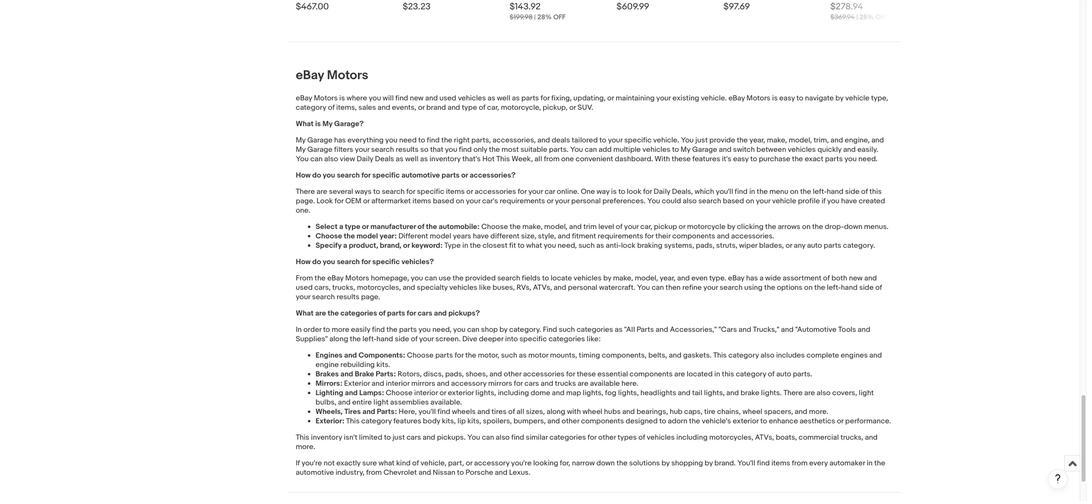 Task type: describe. For each thing, give the bounding box(es) containing it.
purchase
[[759, 155, 791, 164]]

| for $278.94
[[857, 13, 859, 22]]

rebuilding
[[341, 361, 375, 370]]

engine
[[316, 361, 339, 370]]

suv.
[[578, 103, 594, 113]]

find left only
[[459, 145, 472, 155]]

for down "homepage,"
[[407, 309, 416, 319]]

specific up "homepage,"
[[372, 258, 400, 267]]

vehicles left like
[[450, 283, 478, 293]]

used inside from the ebay motors homepage, you can use the provided search fields to locate vehicles by make, model, year, and even type. ebay has a wide assortment of both new and used cars, trucks, motorcycles, and specialty vehicles like buses, rvs, atvs, and personal watercraft. you can then refine your search using the options on the left-hand side of your search results page.
[[296, 283, 313, 293]]

there inside there are several ways to search for specific items or accessories for your car online. one way is to look for daily deals, which you'll find in the menu on the left-hand side of this page. look for oem or aftermarket items based on your car's requirements or your personal preferences. you could also search based on your vehicle profile if you have created one.
[[296, 187, 315, 197]]

accessories,"
[[670, 326, 717, 335]]

the down what are the categories of parts for cars and pickups? on the left bottom
[[387, 326, 398, 335]]

0 horizontal spatial items
[[413, 197, 431, 206]]

tailored
[[572, 136, 598, 145]]

to left purchase
[[751, 155, 758, 164]]

features inside my garage has everything you need to find the right parts, accessories, and deals tailored to your specific vehicle. you just provide the year, make, model, trim, and engine, and my garage filters your search results so that you find only the most suitable parts. you can add multiple vehicles to my garage and switch between vehicles quickly and easily. you can also view daily deals as well as inventory that's hot this week, all from one convenient dashboard. with these features it's easy to purchase the exact parts you need.
[[693, 155, 721, 164]]

new inside from the ebay motors homepage, you can use the provided search fields to locate vehicles by make, model, year, and even type. ebay has a wide assortment of both new and used cars, trucks, motorcycles, and specialty vehicles like buses, rvs, atvs, and personal watercraft. you can then refine your search using the options on the left-hand side of your search results page.
[[849, 274, 863, 283]]

your left the car's at the top of the page
[[466, 197, 481, 206]]

all inside my garage has everything you need to find the right parts, accessories, and deals tailored to your specific vehicle. you just provide the year, make, model, trim, and engine, and my garage filters your search results so that you find only the most suitable parts. you can add multiple vehicles to my garage and switch between vehicles quickly and easily. you can also view daily deals as well as inventory that's hot this week, all from one convenient dashboard. with these features it's easy to purchase the exact parts you need.
[[535, 155, 542, 164]]

you left the need.
[[845, 155, 857, 164]]

what for what are the categories of parts for cars and pickups?
[[296, 309, 314, 319]]

deals
[[375, 155, 394, 164]]

you up the several
[[323, 171, 335, 180]]

preferences.
[[603, 197, 646, 206]]

by inside from the ebay motors homepage, you can use the provided search fields to locate vehicles by make, model, year, and even type. ebay has a wide assortment of both new and used cars, trucks, motorcycles, and specialty vehicles like buses, rvs, atvs, and personal watercraft. you can then refine your search using the options on the left-hand side of your search results page.
[[604, 274, 612, 283]]

tail
[[693, 389, 703, 398]]

cars,
[[314, 283, 331, 293]]

is left where
[[340, 94, 345, 103]]

hand inside in order to more easily find the parts you need, you can shop by category. find such categories as "all parts and accessories," "cars and trucks," and "automotive tools and supplies" along the left-hand side of your screen. dive deeper into specific categories like:
[[377, 335, 393, 344]]

parts down that
[[442, 171, 460, 180]]

the up the engines and components:
[[350, 335, 361, 344]]

other inside this inventory isn't limited to just cars and pickups. you can also find similar categories for other types of vehicles including motorcycles, atvs, boats, commercial trucks, and more.
[[599, 434, 616, 443]]

you inside this inventory isn't limited to just cars and pickups. you can also find similar categories for other types of vehicles including motorcycles, atvs, boats, commercial trucks, and more.
[[468, 434, 480, 443]]

the right automaker
[[875, 459, 886, 469]]

are inside there are several ways to search for specific items or accessories for your car online. one way is to look for daily deals, which you'll find in the menu on the left-hand side of this page. look for oem or aftermarket items based on your car's requirements or your personal preferences. you could also search based on your vehicle profile if you have created one.
[[317, 187, 328, 197]]

vehicles left quickly at top right
[[788, 145, 816, 155]]

the left right
[[442, 136, 453, 145]]

your up clicking
[[756, 197, 771, 206]]

specific inside there are several ways to search for specific items or accessories for your car online. one way is to look for daily deals, which you'll find in the menu on the left-hand side of this page. look for oem or aftermarket items based on your car's requirements or your personal preferences. you could also search based on your vehicle profile if you have created one.
[[417, 187, 445, 197]]

search down product, at the top of the page
[[337, 258, 360, 267]]

to inside this inventory isn't limited to just cars and pickups. you can also find similar categories for other types of vehicles including motorcycles, atvs, boats, commercial trucks, and more.
[[384, 434, 391, 443]]

how do you search for specific automotive parts or accessories?
[[296, 171, 516, 180]]

a inside from the ebay motors homepage, you can use the provided search fields to locate vehicles by make, model, year, and even type. ebay has a wide assortment of both new and used cars, trucks, motorcycles, and specialty vehicles like buses, rvs, atvs, and personal watercraft. you can then refine your search using the options on the left-hand side of your search results page.
[[760, 274, 764, 283]]

make, inside "select a type or manufacturer of the automobile: choose the make, model, and trim level of your car, pickup or motorcycle by clicking the arrows on the drop-down menus. choose the model year: different model years have different size, style, and fitment requirements for their components and accessories. specify a product, brand, or keyword: type in the closest fit to what you need, such as anti-lock braking systems, pads, struts, wiper blades, or any auto parts category."
[[523, 223, 543, 232]]

keyword:
[[412, 241, 443, 251]]

the up 'more' in the bottom left of the page
[[328, 309, 339, 319]]

cars inside this inventory isn't limited to just cars and pickups. you can also find similar categories for other types of vehicles including motorcycles, atvs, boats, commercial trucks, and more.
[[407, 434, 421, 443]]

pickup,
[[543, 103, 568, 113]]

type inside "select a type or manufacturer of the automobile: choose the make, model, and trim level of your car, pickup or motorcycle by clicking the arrows on the drop-down menus. choose the model year: different model years have different size, style, and fitment requirements for their components and accessories. specify a product, brand, or keyword: type in the closest fit to what you need, such as anti-lock braking systems, pads, struts, wiper blades, or any auto parts category."
[[345, 223, 361, 232]]

to right need
[[419, 136, 425, 145]]

the right provide
[[737, 136, 748, 145]]

brakes and brake parts: rotors, discs, pads, shoes, and other accessories for these essential components are located in this category of auto parts. mirrors: exterior and interior mirrors and accessory mirrors for cars and trucks are available here.
[[316, 370, 813, 389]]

refine
[[683, 283, 702, 293]]

daily inside there are several ways to search for specific items or accessories for your car online. one way is to look for daily deals, which you'll find in the menu on the left-hand side of this page. look for oem or aftermarket items based on your car's requirements or your personal preferences. you could also search based on your vehicle profile if you have created one.
[[654, 187, 671, 197]]

search up "motorcycle"
[[699, 197, 722, 206]]

this inside my garage has everything you need to find the right parts, accessories, and deals tailored to your specific vehicle. you just provide the year, make, model, trim, and engine, and my garage filters your search results so that you find only the most suitable parts. you can add multiple vehicles to my garage and switch between vehicles quickly and easily. you can also view daily deals as well as inventory that's hot this week, all from one convenient dashboard. with these features it's easy to purchase the exact parts you need.
[[497, 155, 510, 164]]

your right filters
[[355, 145, 370, 155]]

1 model from the left
[[357, 232, 378, 241]]

"all
[[625, 326, 635, 335]]

there inside choose interior or exterior lights, including dome and map lights, fog lights, headlights and tail lights, and brake lights. there are also covers, light bulbs, and entire light assemblies available.
[[784, 389, 803, 398]]

for up map
[[566, 370, 575, 380]]

ebay motors is where you will find new and used vehicles as well as parts for fixing, updating, or maintaining your existing vehicle. ebay motors is easy to navigate by vehicle type, category of items, sales and events, or brand and type of car, motorcycle, pickup, or suv.
[[296, 94, 889, 113]]

on inside from the ebay motors homepage, you can use the provided search fields to locate vehicles by make, model, year, and even type. ebay has a wide assortment of both new and used cars, trucks, motorcycles, and specialty vehicles like buses, rvs, atvs, and personal watercraft. you can then refine your search using the options on the left-hand side of your search results page.
[[805, 283, 813, 293]]

limited
[[359, 434, 383, 443]]

1 wheel from the left
[[583, 408, 603, 417]]

2 kits, from the left
[[468, 417, 482, 427]]

category. inside in order to more easily find the parts you need, you can shop by category. find such categories as "all parts and accessories," "cars and trucks," and "automotive tools and supplies" along the left-hand side of your screen. dive deeper into specific categories like:
[[510, 326, 542, 335]]

year, inside my garage has everything you need to find the right parts, accessories, and deals tailored to your specific vehicle. you just provide the year, make, model, trim, and engine, and my garage filters your search results so that you find only the most suitable parts. you can add multiple vehicles to my garage and switch between vehicles quickly and easily. you can also view daily deals as well as inventory that's hot this week, all from one convenient dashboard. with these features it's easy to purchase the exact parts you need.
[[750, 136, 766, 145]]

atvs, inside this inventory isn't limited to just cars and pickups. you can also find similar categories for other types of vehicles including motorcycles, atvs, boats, commercial trucks, and more.
[[755, 434, 775, 443]]

in inside if you're not exactly sure what kind of vehicle, part, or accessory you're looking for, narrow down the solutions by shopping by brand. you'll find items from every automaker in the automotive industry, from chevrolet and nissan to porsche and lexus.
[[867, 459, 873, 469]]

page. inside there are several ways to search for specific items or accessories for your car online. one way is to look for daily deals, which you'll find in the menu on the left-hand side of this page. look for oem or aftermarket items based on your car's requirements or your personal preferences. you could also search based on your vehicle profile if you have created one.
[[296, 197, 315, 206]]

specific inside my garage has everything you need to find the right parts, accessories, and deals tailored to your specific vehicle. you just provide the year, make, model, trim, and engine, and my garage filters your search results so that you find only the most suitable parts. you can add multiple vehicles to my garage and switch between vehicles quickly and easily. you can also view daily deals as well as inventory that's hot this week, all from one convenient dashboard. with these features it's easy to purchase the exact parts you need.
[[625, 136, 652, 145]]

accessories for other
[[523, 370, 565, 380]]

can left filters
[[310, 155, 323, 164]]

0 vertical spatial cars
[[418, 309, 433, 319]]

to left adorn
[[660, 417, 667, 427]]

garage down "what is my garage?"
[[307, 136, 333, 145]]

or left the car's at the top of the page
[[467, 187, 473, 197]]

suitable
[[521, 145, 548, 155]]

wheels, tires and parts: here, you'll find wheels and tires of all sizes, along with wheel hubs and bearings, hub caps, tire chains, wheel spacers, and more. exterior: this category features body kits, lip kits, spoilers, bumpers, and other components designed to adorn the vehicle's exterior to enhance aesthetics or performance.
[[316, 408, 892, 427]]

or up product, at the top of the page
[[362, 223, 369, 232]]

you left screen.
[[419, 326, 431, 335]]

or right pickup
[[679, 223, 686, 232]]

to inside if you're not exactly sure what kind of vehicle, part, or accessory you're looking for, narrow down the solutions by shopping by brand. you'll find items from every automaker in the automotive industry, from chevrolet and nissan to porsche and lexus.
[[457, 469, 464, 478]]

the left arrows
[[766, 223, 777, 232]]

or left brand
[[418, 103, 425, 113]]

need, inside "select a type or manufacturer of the automobile: choose the make, model, and trim level of your car, pickup or motorcycle by clicking the arrows on the drop-down menus. choose the model year: different model years have different size, style, and fitment requirements for their components and accessories. specify a product, brand, or keyword: type in the closest fit to what you need, such as anti-lock braking systems, pads, struts, wiper blades, or any auto parts category."
[[558, 241, 577, 251]]

do for how do you search for specific vehicles?
[[312, 258, 321, 267]]

fields
[[522, 274, 541, 283]]

1 kits, from the left
[[442, 417, 456, 427]]

categories inside this inventory isn't limited to just cars and pickups. you can also find similar categories for other types of vehicles including motorcycles, atvs, boats, commercial trucks, and more.
[[550, 434, 586, 443]]

this inventory isn't limited to just cars and pickups. you can also find similar categories for other types of vehicles including motorcycles, atvs, boats, commercial trucks, and more.
[[296, 434, 878, 452]]

more. inside this inventory isn't limited to just cars and pickups. you can also find similar categories for other types of vehicles including motorcycles, atvs, boats, commercial trucks, and more.
[[296, 443, 315, 452]]

designed
[[626, 417, 658, 427]]

as left pickup,
[[512, 94, 520, 103]]

as right the deals
[[396, 155, 404, 164]]

of up "parts,"
[[479, 103, 486, 113]]

type
[[445, 241, 461, 251]]

this inside there are several ways to search for specific items or accessories for your car online. one way is to look for daily deals, which you'll find in the menu on the left-hand side of this page. look for oem or aftermarket items based on your car's requirements or your personal preferences. you could also search based on your vehicle profile if you have created one.
[[870, 187, 882, 197]]

category inside choose parts for the motor, such as motor mounts, timing components, belts, and gaskets. this category also includes complete engines and engine rebuilding kits.
[[729, 351, 759, 361]]

year, inside from the ebay motors homepage, you can use the provided search fields to locate vehicles by make, model, year, and even type. ebay has a wide assortment of both new and used cars, trucks, motorcycles, and specialty vehicles like buses, rvs, atvs, and personal watercraft. you can then refine your search using the options on the left-hand side of your search results page.
[[660, 274, 676, 283]]

one
[[581, 187, 595, 197]]

parts inside my garage has everything you need to find the right parts, accessories, and deals tailored to your specific vehicle. you just provide the year, make, model, trim, and engine, and my garage filters your search results so that you find only the most suitable parts. you can add multiple vehicles to my garage and switch between vehicles quickly and easily. you can also view daily deals as well as inventory that's hot this week, all from one convenient dashboard. with these features it's easy to purchase the exact parts you need.
[[826, 155, 843, 164]]

accessory inside brakes and brake parts: rotors, discs, pads, shoes, and other accessories for these essential components are located in this category of auto parts. mirrors: exterior and interior mirrors and accessory mirrors for cars and trucks are available here.
[[451, 380, 487, 389]]

what inside if you're not exactly sure what kind of vehicle, part, or accessory you're looking for, narrow down the solutions by shopping by brand. you'll find items from every automaker in the automotive industry, from chevrolet and nissan to porsche and lexus.
[[379, 459, 395, 469]]

if
[[296, 459, 300, 469]]

lamps:
[[359, 389, 384, 398]]

to right with
[[672, 145, 679, 155]]

choose up closest
[[482, 223, 508, 232]]

for up ways
[[362, 171, 371, 180]]

struts,
[[717, 241, 738, 251]]

find right need
[[427, 136, 440, 145]]

inventory inside my garage has everything you need to find the right parts, accessories, and deals tailored to your specific vehicle. you just provide the year, make, model, trim, and engine, and my garage filters your search results so that you find only the most suitable parts. you can add multiple vehicles to my garage and switch between vehicles quickly and easily. you can also view daily deals as well as inventory that's hot this week, all from one convenient dashboard. with these features it's easy to purchase the exact parts you need.
[[430, 155, 461, 164]]

inventory inside this inventory isn't limited to just cars and pickups. you can also find similar categories for other types of vehicles including motorcycles, atvs, boats, commercial trucks, and more.
[[311, 434, 342, 443]]

cars inside brakes and brake parts: rotors, discs, pads, shoes, and other accessories for these essential components are located in this category of auto parts. mirrors: exterior and interior mirrors and accessory mirrors for cars and trucks are available here.
[[525, 380, 539, 389]]

2 mirrors from the left
[[488, 380, 513, 389]]

1 mirrors from the left
[[411, 380, 435, 389]]

tools
[[839, 326, 857, 335]]

for left oem
[[335, 197, 344, 206]]

any
[[794, 241, 806, 251]]

brakes
[[316, 370, 339, 380]]

multiple
[[614, 145, 641, 155]]

parts inside choose parts for the motor, such as motor mounts, timing components, belts, and gaskets. this category also includes complete engines and engine rebuilding kits.
[[436, 351, 453, 361]]

interior inside brakes and brake parts: rotors, discs, pads, shoes, and other accessories for these essential components are located in this category of auto parts. mirrors: exterior and interior mirrors and accessory mirrors for cars and trucks are available here.
[[386, 380, 410, 389]]

discs,
[[424, 370, 444, 380]]

what for what is my garage?
[[296, 120, 314, 129]]

category inside wheels, tires and parts: here, you'll find wheels and tires of all sizes, along with wheel hubs and bearings, hub caps, tire chains, wheel spacers, and more. exterior: this category features body kits, lip kits, spoilers, bumpers, and other components designed to adorn the vehicle's exterior to enhance aesthetics or performance.
[[361, 417, 392, 427]]

0 vertical spatial a
[[339, 223, 343, 232]]

find inside if you're not exactly sure what kind of vehicle, part, or accessory you're looking for, narrow down the solutions by shopping by brand. you'll find items from every automaker in the automotive industry, from chevrolet and nissan to porsche and lexus.
[[757, 459, 770, 469]]

categories up easily
[[341, 309, 377, 319]]

of right both
[[876, 283, 882, 293]]

not
[[324, 459, 335, 469]]

aftermarket
[[372, 197, 411, 206]]

as inside "select a type or manufacturer of the automobile: choose the make, model, and trim level of your car, pickup or motorcycle by clicking the arrows on the drop-down menus. choose the model year: different model years have different size, style, and fitment requirements for their components and accessories. specify a product, brand, or keyword: type in the closest fit to what you need, such as anti-lock braking systems, pads, struts, wiper blades, or any auto parts category."
[[597, 241, 604, 251]]

the left drop-
[[813, 223, 824, 232]]

left- inside from the ebay motors homepage, you can use the provided search fields to locate vehicles by make, model, year, and even type. ebay has a wide assortment of both new and used cars, trucks, motorcycles, and specialty vehicles like buses, rvs, atvs, and personal watercraft. you can then refine your search using the options on the left-hand side of your search results page.
[[827, 283, 841, 293]]

or left suv. at the right of the page
[[570, 103, 576, 113]]

you down the specify
[[323, 258, 335, 267]]

kind
[[396, 459, 411, 469]]

use
[[439, 274, 451, 283]]

exterior inside wheels, tires and parts: here, you'll find wheels and tires of all sizes, along with wheel hubs and bearings, hub caps, tire chains, wheel spacers, and more. exterior: this category features body kits, lip kits, spoilers, bumpers, and other components designed to adorn the vehicle's exterior to enhance aesthetics or performance.
[[733, 417, 759, 427]]

easy inside my garage has everything you need to find the right parts, accessories, and deals tailored to your specific vehicle. you just provide the year, make, model, trim, and engine, and my garage filters your search results so that you find only the most suitable parts. you can add multiple vehicles to my garage and switch between vehicles quickly and easily. you can also view daily deals as well as inventory that's hot this week, all from one convenient dashboard. with these features it's easy to purchase the exact parts you need.
[[733, 155, 749, 164]]

bearings,
[[637, 408, 668, 417]]

select a type or manufacturer of the automobile: choose the make, model, and trim level of your car, pickup or motorcycle by clicking the arrows on the drop-down menus. choose the model year: different model years have different size, style, and fitment requirements for their components and accessories. specify a product, brand, or keyword: type in the closest fit to what you need, such as anti-lock braking systems, pads, struts, wiper blades, or any auto parts category.
[[316, 223, 889, 251]]

kits.
[[377, 361, 391, 370]]

parts inside ebay motors is where you will find new and used vehicles as well as parts for fixing, updating, or maintaining your existing vehicle. ebay motors is easy to navigate by vehicle type, category of items, sales and events, or brand and type of car, motorcycle, pickup, or suv.
[[522, 94, 539, 103]]

for left car
[[518, 187, 527, 197]]

the up the keyword: at the top of the page
[[426, 223, 437, 232]]

you inside ebay motors is where you will find new and used vehicles as well as parts for fixing, updating, or maintaining your existing vehicle. ebay motors is easy to navigate by vehicle type, category of items, sales and events, or brand and type of car, motorcycle, pickup, or suv.
[[369, 94, 381, 103]]

on up 'automobile:'
[[456, 197, 465, 206]]

for down how do you search for specific automotive parts or accessories?
[[407, 187, 415, 197]]

to right ways
[[373, 187, 380, 197]]

or left "any"
[[786, 241, 793, 251]]

auto inside "select a type or manufacturer of the automobile: choose the make, model, and trim level of your car, pickup or motorcycle by clicking the arrows on the drop-down menus. choose the model year: different model years have different size, style, and fitment requirements for their components and accessories. specify a product, brand, or keyword: type in the closest fit to what you need, such as anti-lock braking systems, pads, struts, wiper blades, or any auto parts category."
[[808, 241, 822, 251]]

are inside choose interior or exterior lights, including dome and map lights, fog lights, headlights and tail lights, and brake lights. there are also covers, light bulbs, and entire light assemblies available.
[[805, 389, 815, 398]]

is left navigate
[[773, 94, 778, 103]]

parts down "homepage,"
[[387, 309, 405, 319]]

this inside brakes and brake parts: rotors, discs, pads, shoes, and other accessories for these essential components are located in this category of auto parts. mirrors: exterior and interior mirrors and accessory mirrors for cars and trucks are available here.
[[722, 370, 735, 380]]

by left brand.
[[705, 459, 713, 469]]

this inside wheels, tires and parts: here, you'll find wheels and tires of all sizes, along with wheel hubs and bearings, hub caps, tire chains, wheel spacers, and more. exterior: this category features body kits, lip kits, spoilers, bumpers, and other components designed to adorn the vehicle's exterior to enhance aesthetics or performance.
[[346, 417, 360, 427]]

vehicles right locate
[[574, 274, 602, 283]]

in inside "select a type or manufacturer of the automobile: choose the make, model, and trim level of your car, pickup or motorcycle by clicking the arrows on the drop-down menus. choose the model year: different model years have different size, style, and fitment requirements for their components and accessories. specify a product, brand, or keyword: type in the closest fit to what you need, such as anti-lock braking systems, pads, struts, wiper blades, or any auto parts category."
[[463, 241, 468, 251]]

the left menu
[[757, 187, 768, 197]]

sales
[[359, 103, 376, 113]]

0 horizontal spatial from
[[366, 469, 382, 478]]

just inside this inventory isn't limited to just cars and pickups. you can also find similar categories for other types of vehicles including motorcycles, atvs, boats, commercial trucks, and more.
[[393, 434, 405, 443]]

different
[[491, 232, 520, 241]]

as left motorcycle,
[[488, 94, 496, 103]]

of up the keyword: at the top of the page
[[418, 223, 425, 232]]

2 horizontal spatial from
[[792, 459, 808, 469]]

your left one
[[555, 197, 570, 206]]

spacers,
[[764, 408, 794, 417]]

"automotive
[[796, 326, 837, 335]]

commercial
[[799, 434, 839, 443]]

even
[[692, 274, 708, 283]]

caps,
[[684, 408, 703, 417]]

maintaining
[[616, 94, 655, 103]]

sizes,
[[526, 408, 545, 417]]

here,
[[399, 408, 417, 417]]

is left "garage?"
[[315, 120, 321, 129]]

personal inside from the ebay motors homepage, you can use the provided search fields to locate vehicles by make, model, year, and even type. ebay has a wide assortment of both new and used cars, trucks, motorcycles, and specialty vehicles like buses, rvs, atvs, and personal watercraft. you can then refine your search using the options on the left-hand side of your search results page.
[[568, 283, 598, 293]]

for down product, at the top of the page
[[362, 258, 371, 267]]

braking
[[638, 241, 663, 251]]

chains,
[[717, 408, 741, 417]]

have inside there are several ways to search for specific items or accessories for your car online. one way is to look for daily deals, which you'll find in the menu on the left-hand side of this page. look for oem or aftermarket items based on your car's requirements or your personal preferences. you could also search based on your vehicle profile if you have created one.
[[842, 197, 858, 206]]

you down 'pickups?'
[[453, 326, 466, 335]]

choose parts for the motor, such as motor mounts, timing components, belts, and gaskets. this category also includes complete engines and engine rebuilding kits.
[[316, 351, 882, 370]]

mounts,
[[550, 351, 577, 361]]

to left enhance
[[761, 417, 768, 427]]

pickup
[[654, 223, 677, 232]]

engines
[[841, 351, 868, 361]]

you left provide
[[681, 136, 694, 145]]

parts. inside brakes and brake parts: rotors, discs, pads, shoes, and other accessories for these essential components are located in this category of auto parts. mirrors: exterior and interior mirrors and accessory mirrors for cars and trucks are available here.
[[793, 370, 813, 380]]

navigate
[[806, 94, 834, 103]]

dashboard.
[[615, 155, 653, 164]]

search down how do you search for specific automotive parts or accessories?
[[382, 187, 405, 197]]

engine,
[[845, 136, 870, 145]]

of inside if you're not exactly sure what kind of vehicle, part, or accessory you're looking for, narrow down the solutions by shopping by brand. you'll find items from every automaker in the automotive industry, from chevrolet and nissan to porsche and lexus.
[[412, 459, 419, 469]]

to left the look
[[619, 187, 626, 197]]

locate
[[551, 274, 572, 283]]

what is my garage?
[[296, 120, 364, 129]]

parts,
[[472, 136, 491, 145]]

looking
[[534, 459, 559, 469]]

garage left it's
[[692, 145, 718, 155]]

such inside choose parts for the motor, such as motor mounts, timing components, belts, and gaskets. this category also includes complete engines and engine rebuilding kits.
[[501, 351, 518, 361]]

parts: for brake
[[376, 370, 396, 380]]

type inside ebay motors is where you will find new and used vehicles as well as parts for fixing, updating, or maintaining your existing vehicle. ebay motors is easy to navigate by vehicle type, category of items, sales and events, or brand and type of car, motorcycle, pickup, or suv.
[[462, 103, 477, 113]]

accessories for or
[[475, 187, 516, 197]]

updating,
[[574, 94, 606, 103]]

personal inside there are several ways to search for specific items or accessories for your car online. one way is to look for daily deals, which you'll find in the menu on the left-hand side of this page. look for oem or aftermarket items based on your car's requirements or your personal preferences. you could also search based on your vehicle profile if you have created one.
[[572, 197, 601, 206]]

vehicles right the multiple
[[643, 145, 671, 155]]

1 vertical spatial a
[[343, 241, 347, 251]]

right
[[454, 136, 470, 145]]

more. inside wheels, tires and parts: here, you'll find wheels and tires of all sizes, along with wheel hubs and bearings, hub caps, tire chains, wheel spacers, and more. exterior: this category features body kits, lip kits, spoilers, bumpers, and other components designed to adorn the vehicle's exterior to enhance aesthetics or performance.
[[809, 408, 829, 417]]

$467.00 link
[[296, 0, 395, 24]]

or right 'brand,'
[[403, 241, 410, 251]]

can inside this inventory isn't limited to just cars and pickups. you can also find similar categories for other types of vehicles including motorcycles, atvs, boats, commercial trucks, and more.
[[482, 434, 494, 443]]

the right the using
[[765, 283, 776, 293]]

$97.69 link
[[724, 0, 823, 24]]

accessory inside if you're not exactly sure what kind of vehicle, part, or accessory you're looking for, narrow down the solutions by shopping by brand. you'll find items from every automaker in the automotive industry, from chevrolet and nissan to porsche and lexus.
[[474, 459, 510, 469]]

specific inside in order to more easily find the parts you need, you can shop by category. find such categories as "all parts and accessories," "cars and trucks," and "automotive tools and supplies" along the left-hand side of your screen. dive deeper into specific categories like:
[[520, 335, 547, 344]]

the left both
[[815, 283, 826, 293]]

wiper
[[739, 241, 758, 251]]

wheels,
[[316, 408, 343, 417]]

vehicles?
[[402, 258, 434, 267]]

parts inside "select a type or manufacturer of the automobile: choose the make, model, and trim level of your car, pickup or motorcycle by clicking the arrows on the drop-down menus. choose the model year: different model years have different size, style, and fitment requirements for their components and accessories. specify a product, brand, or keyword: type in the closest fit to what you need, such as anti-lock braking systems, pads, struts, wiper blades, or any auto parts category."
[[824, 241, 842, 251]]

or left online.
[[547, 197, 554, 206]]

daily inside my garage has everything you need to find the right parts, accessories, and deals tailored to your specific vehicle. you just provide the year, make, model, trim, and engine, and my garage filters your search results so that you find only the most suitable parts. you can add multiple vehicles to my garage and switch between vehicles quickly and easily. you can also view daily deals as well as inventory that's hot this week, all from one convenient dashboard. with these features it's easy to purchase the exact parts you need.
[[357, 155, 374, 164]]

the right only
[[489, 145, 500, 155]]

$369.94
[[831, 13, 855, 22]]

map
[[566, 389, 581, 398]]

are left the located
[[675, 370, 685, 380]]

your left car
[[529, 187, 543, 197]]

down inside if you're not exactly sure what kind of vehicle, part, or accessory you're looking for, narrow down the solutions by shopping by brand. you'll find items from every automaker in the automotive industry, from chevrolet and nissan to porsche and lexus.
[[597, 459, 615, 469]]

located
[[687, 370, 713, 380]]

for left "dome"
[[514, 380, 523, 389]]

search left fields
[[498, 274, 521, 283]]

$369.94 text field
[[831, 13, 855, 22]]

narrow
[[572, 459, 595, 469]]

including inside choose interior or exterior lights, including dome and map lights, fog lights, headlights and tail lights, and brake lights. there are also covers, light bulbs, and entire light assemblies available.
[[498, 389, 529, 398]]

vehicles inside this inventory isn't limited to just cars and pickups. you can also find similar categories for other types of vehicles including motorcycles, atvs, boats, commercial trucks, and more.
[[647, 434, 675, 443]]

1 horizontal spatial items
[[446, 187, 465, 197]]

of left items,
[[328, 103, 335, 113]]

the left closest
[[470, 241, 481, 251]]

requirements inside "select a type or manufacturer of the automobile: choose the make, model, and trim level of your car, pickup or motorcycle by clicking the arrows on the drop-down menus. choose the model year: different model years have different size, style, and fitment requirements for their components and accessories. specify a product, brand, or keyword: type in the closest fit to what you need, such as anti-lock braking systems, pads, struts, wiper blades, or any auto parts category."
[[598, 232, 644, 241]]

side inside in order to more easily find the parts you need, you can shop by category. find such categories as "all parts and accessories," "cars and trucks," and "automotive tools and supplies" along the left-hand side of your screen. dive deeper into specific categories like:
[[395, 335, 409, 344]]

from the ebay motors homepage, you can use the provided search fields to locate vehicles by make, model, year, and even type. ebay has a wide assortment of both new and used cars, trucks, motorcycles, and specialty vehicles like buses, rvs, atvs, and personal watercraft. you can then refine your search using the options on the left-hand side of your search results page.
[[296, 274, 882, 302]]

of left both
[[824, 274, 830, 283]]

0 horizontal spatial light
[[374, 398, 389, 408]]

then
[[666, 283, 681, 293]]

how for how do you search for specific vehicles?
[[296, 258, 311, 267]]

also inside choose interior or exterior lights, including dome and map lights, fog lights, headlights and tail lights, and brake lights. there are also covers, light bulbs, and entire light assemblies available.
[[817, 389, 831, 398]]

you inside "select a type or manufacturer of the automobile: choose the make, model, and trim level of your car, pickup or motorcycle by clicking the arrows on the drop-down menus. choose the model year: different model years have different size, style, and fitment requirements for their components and accessories. specify a product, brand, or keyword: type in the closest fit to what you need, such as anti-lock braking systems, pads, struts, wiper blades, or any auto parts category."
[[544, 241, 556, 251]]

as inside in order to more easily find the parts you need, you can shop by category. find such categories as "all parts and accessories," "cars and trucks," and "automotive tools and supplies" along the left-hand side of your screen. dive deeper into specific categories like:
[[615, 326, 623, 335]]

this inside this inventory isn't limited to just cars and pickups. you can also find similar categories for other types of vehicles including motorcycles, atvs, boats, commercial trucks, and more.
[[296, 434, 310, 443]]

items inside if you're not exactly sure what kind of vehicle, part, or accessory you're looking for, narrow down the solutions by shopping by brand. you'll find items from every automaker in the automotive industry, from chevrolet and nissan to porsche and lexus.
[[772, 459, 791, 469]]

vehicle inside there are several ways to search for specific items or accessories for your car online. one way is to look for daily deals, which you'll find in the menu on the left-hand side of this page. look for oem or aftermarket items based on your car's requirements or your personal preferences. you could also search based on your vehicle profile if you have created one.
[[773, 197, 797, 206]]

garage left filters
[[307, 145, 333, 155]]

1 lights, from the left
[[476, 389, 496, 398]]

are right trucks
[[578, 380, 589, 389]]

systems,
[[664, 241, 695, 251]]

on up clicking
[[746, 197, 755, 206]]

into
[[505, 335, 518, 344]]

dive
[[463, 335, 478, 344]]

year:
[[380, 232, 397, 241]]

it's
[[722, 155, 732, 164]]

search inside my garage has everything you need to find the right parts, accessories, and deals tailored to your specific vehicle. you just provide the year, make, model, trim, and engine, and my garage filters your search results so that you find only the most suitable parts. you can add multiple vehicles to my garage and switch between vehicles quickly and easily. you can also view daily deals as well as inventory that's hot this week, all from one convenient dashboard. with these features it's easy to purchase the exact parts you need.
[[371, 145, 394, 155]]

clicking
[[737, 223, 764, 232]]

make, inside my garage has everything you need to find the right parts, accessories, and deals tailored to your specific vehicle. you just provide the year, make, model, trim, and engine, and my garage filters your search results so that you find only the most suitable parts. you can add multiple vehicles to my garage and switch between vehicles quickly and easily. you can also view daily deals as well as inventory that's hot this week, all from one convenient dashboard. with these features it's easy to purchase the exact parts you need.
[[767, 136, 787, 145]]

to inside "select a type or manufacturer of the automobile: choose the make, model, and trim level of your car, pickup or motorcycle by clicking the arrows on the drop-down menus. choose the model year: different model years have different size, style, and fitment requirements for their components and accessories. specify a product, brand, or keyword: type in the closest fit to what you need, such as anti-lock braking systems, pads, struts, wiper blades, or any auto parts category."
[[518, 241, 525, 251]]

or inside choose interior or exterior lights, including dome and map lights, fog lights, headlights and tail lights, and brake lights. there are also covers, light bulbs, and entire light assemblies available.
[[440, 389, 446, 398]]

menus.
[[865, 223, 889, 232]]

you right that
[[445, 145, 458, 155]]

of inside brakes and brake parts: rotors, discs, pads, shoes, and other accessories for these essential components are located in this category of auto parts. mirrors: exterior and interior mirrors and accessory mirrors for cars and trucks are available here.
[[768, 370, 775, 380]]

the right from
[[315, 274, 326, 283]]

using
[[745, 283, 763, 293]]

lip
[[458, 417, 466, 427]]



Task type: vqa. For each thing, say whether or not it's contained in the screenshot.


Task type: locate. For each thing, give the bounding box(es) containing it.
1 horizontal spatial what
[[526, 241, 542, 251]]

2 lights, from the left
[[583, 389, 604, 398]]

automobile:
[[439, 223, 480, 232]]

0 vertical spatial used
[[440, 94, 457, 103]]

auto inside brakes and brake parts: rotors, discs, pads, shoes, and other accessories for these essential components are located in this category of auto parts. mirrors: exterior and interior mirrors and accessory mirrors for cars and trucks are available here.
[[777, 370, 792, 380]]

more. up commercial
[[809, 408, 829, 417]]

0 vertical spatial model,
[[789, 136, 812, 145]]

what left "garage?"
[[296, 120, 314, 129]]

auto
[[808, 241, 822, 251], [777, 370, 792, 380]]

components inside "select a type or manufacturer of the automobile: choose the make, model, and trim level of your car, pickup or motorcycle by clicking the arrows on the drop-down menus. choose the model year: different model years have different size, style, and fitment requirements for their components and accessories. specify a product, brand, or keyword: type in the closest fit to what you need, such as anti-lock braking systems, pads, struts, wiper blades, or any auto parts category."
[[673, 232, 716, 241]]

oem
[[345, 197, 362, 206]]

0 horizontal spatial such
[[501, 351, 518, 361]]

from left one
[[544, 155, 560, 164]]

0 horizontal spatial you're
[[302, 459, 322, 469]]

exterior
[[344, 380, 370, 389]]

2 what from the top
[[296, 309, 314, 319]]

components,
[[602, 351, 647, 361]]

interior up assemblies
[[386, 380, 410, 389]]

model, inside from the ebay motors homepage, you can use the provided search fields to locate vehicles by make, model, year, and even type. ebay has a wide assortment of both new and used cars, trucks, motorcycles, and specialty vehicles like buses, rvs, atvs, and personal watercraft. you can then refine your search using the options on the left-hand side of your search results page.
[[635, 274, 658, 283]]

have
[[842, 197, 858, 206], [473, 232, 489, 241]]

1 vertical spatial auto
[[777, 370, 792, 380]]

of inside there are several ways to search for specific items or accessories for your car online. one way is to look for daily deals, which you'll find in the menu on the left-hand side of this page. look for oem or aftermarket items based on your car's requirements or your personal preferences. you could also search based on your vehicle profile if you have created one.
[[862, 187, 868, 197]]

1 horizontal spatial easy
[[780, 94, 795, 103]]

0 horizontal spatial parts.
[[549, 145, 569, 155]]

like:
[[587, 335, 601, 344]]

atvs, inside from the ebay motors homepage, you can use the provided search fields to locate vehicles by make, model, year, and even type. ebay has a wide assortment of both new and used cars, trucks, motorcycles, and specialty vehicles like buses, rvs, atvs, and personal watercraft. you can then refine your search using the options on the left-hand side of your search results page.
[[533, 283, 552, 293]]

complete
[[807, 351, 840, 361]]

bulbs,
[[316, 398, 337, 408]]

2 vertical spatial cars
[[407, 434, 421, 443]]

search down from
[[312, 293, 335, 302]]

the left if
[[801, 187, 812, 197]]

1 horizontal spatial category.
[[844, 241, 876, 251]]

0 horizontal spatial pads,
[[445, 370, 464, 380]]

of right "level"
[[616, 223, 623, 232]]

1 vertical spatial new
[[849, 274, 863, 283]]

quickly
[[818, 145, 842, 155]]

2 horizontal spatial such
[[579, 241, 595, 251]]

body
[[423, 417, 441, 427]]

need, down 'pickups?'
[[433, 326, 452, 335]]

motors inside from the ebay motors homepage, you can use the provided search fields to locate vehicles by make, model, year, and even type. ebay has a wide assortment of both new and used cars, trucks, motorcycles, and specialty vehicles like buses, rvs, atvs, and personal watercraft. you can then refine your search using the options on the left-hand side of your search results page.
[[345, 274, 369, 283]]

1 how from the top
[[296, 171, 311, 180]]

0 vertical spatial vehicle
[[846, 94, 870, 103]]

the right adorn
[[689, 417, 700, 427]]

the inside choose parts for the motor, such as motor mounts, timing components, belts, and gaskets. this category also includes complete engines and engine rebuilding kits.
[[466, 351, 477, 361]]

1 vertical spatial down
[[597, 459, 615, 469]]

personal
[[572, 197, 601, 206], [568, 283, 598, 293]]

1 vertical spatial this
[[722, 370, 735, 380]]

0 horizontal spatial new
[[410, 94, 424, 103]]

0 vertical spatial how
[[296, 171, 311, 180]]

can inside in order to more easily find the parts you need, you can shop by category. find such categories as "all parts and accessories," "cars and trucks," and "automotive tools and supplies" along the left-hand side of your screen. dive deeper into specific categories like:
[[467, 326, 480, 335]]

0 horizontal spatial make,
[[523, 223, 543, 232]]

motorcycles, inside from the ebay motors homepage, you can use the provided search fields to locate vehicles by make, model, year, and even type. ebay has a wide assortment of both new and used cars, trucks, motorcycles, and specialty vehicles like buses, rvs, atvs, and personal watercraft. you can then refine your search using the options on the left-hand side of your search results page.
[[357, 283, 401, 293]]

enhance
[[769, 417, 798, 427]]

0 horizontal spatial inventory
[[311, 434, 342, 443]]

hand inside from the ebay motors homepage, you can use the provided search fields to locate vehicles by make, model, year, and even type. ebay has a wide assortment of both new and used cars, trucks, motorcycles, and specialty vehicles like buses, rvs, atvs, and personal watercraft. you can then refine your search using the options on the left-hand side of your search results page.
[[841, 283, 858, 293]]

find inside wheels, tires and parts: here, you'll find wheels and tires of all sizes, along with wheel hubs and bearings, hub caps, tire chains, wheel spacers, and more. exterior: this category features body kits, lip kits, spoilers, bumpers, and other components designed to adorn the vehicle's exterior to enhance aesthetics or performance.
[[438, 408, 451, 417]]

you're
[[302, 459, 322, 469], [511, 459, 532, 469]]

1 horizontal spatial model
[[430, 232, 452, 241]]

1 horizontal spatial automotive
[[402, 171, 440, 180]]

on inside "select a type or manufacturer of the automobile: choose the make, model, and trim level of your car, pickup or motorcycle by clicking the arrows on the drop-down menus. choose the model year: different model years have different size, style, and fitment requirements for their components and accessories. specify a product, brand, or keyword: type in the closest fit to what you need, such as anti-lock braking systems, pads, struts, wiper blades, or any auto parts category."
[[803, 223, 811, 232]]

1 vertical spatial features
[[394, 417, 421, 427]]

0 vertical spatial vehicle.
[[701, 94, 727, 103]]

find inside there are several ways to search for specific items or accessories for your car online. one way is to look for daily deals, which you'll find in the menu on the left-hand side of this page. look for oem or aftermarket items based on your car's requirements or your personal preferences. you could also search based on your vehicle profile if you have created one.
[[735, 187, 748, 197]]

items
[[446, 187, 465, 197], [413, 197, 431, 206], [772, 459, 791, 469]]

well inside my garage has everything you need to find the right parts, accessories, and deals tailored to your specific vehicle. you just provide the year, make, model, trim, and engine, and my garage filters your search results so that you find only the most suitable parts. you can add multiple vehicles to my garage and switch between vehicles quickly and easily. you can also view daily deals as well as inventory that's hot this week, all from one convenient dashboard. with these features it's easy to purchase the exact parts you need.
[[405, 155, 419, 164]]

for inside "select a type or manufacturer of the automobile: choose the make, model, and trim level of your car, pickup or motorcycle by clicking the arrows on the drop-down menus. choose the model year: different model years have different size, style, and fitment requirements for their components and accessories. specify a product, brand, or keyword: type in the closest fit to what you need, such as anti-lock braking systems, pads, struts, wiper blades, or any auto parts category."
[[645, 232, 654, 241]]

0 horizontal spatial easy
[[733, 155, 749, 164]]

how for how do you search for specific automotive parts or accessories?
[[296, 171, 311, 180]]

0 vertical spatial components
[[673, 232, 716, 241]]

assortment
[[783, 274, 822, 283]]

accessory
[[451, 380, 487, 389], [474, 459, 510, 469]]

accessories inside there are several ways to search for specific items or accessories for your car online. one way is to look for daily deals, which you'll find in the menu on the left-hand side of this page. look for oem or aftermarket items based on your car's requirements or your personal preferences. you could also search based on your vehicle profile if you have created one.
[[475, 187, 516, 197]]

0 vertical spatial type
[[462, 103, 477, 113]]

1 what from the top
[[296, 120, 314, 129]]

1 horizontal spatial used
[[440, 94, 457, 103]]

vehicle. right 'existing'
[[701, 94, 727, 103]]

on right menu
[[790, 187, 799, 197]]

other inside wheels, tires and parts: here, you'll find wheels and tires of all sizes, along with wheel hubs and bearings, hub caps, tire chains, wheel spacers, and more. exterior: this category features body kits, lip kits, spoilers, bumpers, and other components designed to adorn the vehicle's exterior to enhance aesthetics or performance.
[[562, 417, 580, 427]]

model left years
[[430, 232, 452, 241]]

make, inside from the ebay motors homepage, you can use the provided search fields to locate vehicles by make, model, year, and even type. ebay has a wide assortment of both new and used cars, trucks, motorcycles, and specialty vehicles like buses, rvs, atvs, and personal watercraft. you can then refine your search using the options on the left-hand side of your search results page.
[[613, 274, 634, 283]]

deals
[[552, 136, 570, 145]]

1 vertical spatial do
[[312, 258, 321, 267]]

this right gaskets.
[[714, 351, 727, 361]]

0 vertical spatial what
[[296, 120, 314, 129]]

1 vertical spatial daily
[[654, 187, 671, 197]]

side up components:
[[395, 335, 409, 344]]

exterior inside choose interior or exterior lights, including dome and map lights, fog lights, headlights and tail lights, and brake lights. there are also covers, light bulbs, and entire light assemblies available.
[[448, 389, 474, 398]]

such inside in order to more easily find the parts you need, you can shop by category. find such categories as "all parts and accessories," "cars and trucks," and "automotive tools and supplies" along the left-hand side of your screen. dive deeper into specific categories like:
[[559, 326, 575, 335]]

car, left motorcycle,
[[487, 103, 499, 113]]

a right select
[[339, 223, 343, 232]]

find right you'll
[[757, 459, 770, 469]]

parts down drop-
[[824, 241, 842, 251]]

as inside choose parts for the motor, such as motor mounts, timing components, belts, and gaskets. this category also includes complete engines and engine rebuilding kits.
[[519, 351, 527, 361]]

or
[[608, 94, 614, 103], [418, 103, 425, 113], [570, 103, 576, 113], [462, 171, 468, 180], [467, 187, 473, 197], [363, 197, 370, 206], [547, 197, 554, 206], [362, 223, 369, 232], [679, 223, 686, 232], [403, 241, 410, 251], [786, 241, 793, 251], [440, 389, 446, 398], [837, 417, 844, 427], [466, 459, 473, 469]]

0 horizontal spatial used
[[296, 283, 313, 293]]

one.
[[296, 206, 310, 216]]

from inside my garage has everything you need to find the right parts, accessories, and deals tailored to your specific vehicle. you just provide the year, make, model, trim, and engine, and my garage filters your search results so that you find only the most suitable parts. you can add multiple vehicles to my garage and switch between vehicles quickly and easily. you can also view daily deals as well as inventory that's hot this week, all from one convenient dashboard. with these features it's easy to purchase the exact parts you need.
[[544, 155, 560, 164]]

0 horizontal spatial motorcycles,
[[357, 283, 401, 293]]

side right if
[[846, 187, 860, 197]]

0 horizontal spatial accessories
[[475, 187, 516, 197]]

other down the into on the bottom
[[504, 370, 522, 380]]

1 horizontal spatial these
[[672, 155, 691, 164]]

0 horizontal spatial wheel
[[583, 408, 603, 417]]

2 vertical spatial left-
[[363, 335, 377, 344]]

off inside $143.92 $199.98 | 28% off
[[554, 13, 566, 22]]

1 vertical spatial model,
[[544, 223, 568, 232]]

what right 'fit'
[[526, 241, 542, 251]]

could
[[662, 197, 681, 206]]

features inside wheels, tires and parts: here, you'll find wheels and tires of all sizes, along with wheel hubs and bearings, hub caps, tire chains, wheel spacers, and more. exterior: this category features body kits, lip kits, spoilers, bumpers, and other components designed to adorn the vehicle's exterior to enhance aesthetics or performance.
[[394, 417, 421, 427]]

1 vertical spatial these
[[577, 370, 596, 380]]

similar
[[526, 434, 548, 443]]

both
[[832, 274, 848, 283]]

1 vertical spatial atvs,
[[755, 434, 775, 443]]

| left 28%
[[534, 13, 536, 22]]

1 horizontal spatial exterior
[[733, 417, 759, 427]]

parts: down components:
[[376, 370, 396, 380]]

tires
[[492, 408, 507, 417]]

in right "type"
[[463, 241, 468, 251]]

28%
[[538, 13, 552, 22]]

entire
[[352, 398, 372, 408]]

essential
[[598, 370, 628, 380]]

is inside there are several ways to search for specific items or accessories for your car online. one way is to look for daily deals, which you'll find in the menu on the left-hand side of this page. look for oem or aftermarket items based on your car's requirements or your personal preferences. you could also search based on your vehicle profile if you have created one.
[[611, 187, 617, 197]]

1 vertical spatial such
[[559, 326, 575, 335]]

pads, inside "select a type or manufacturer of the automobile: choose the make, model, and trim level of your car, pickup or motorcycle by clicking the arrows on the drop-down menus. choose the model year: different model years have different size, style, and fitment requirements for their components and accessories. specify a product, brand, or keyword: type in the closest fit to what you need, such as anti-lock braking systems, pads, struts, wiper blades, or any auto parts category."
[[696, 241, 715, 251]]

0 vertical spatial accessories
[[475, 187, 516, 197]]

vehicle,
[[421, 459, 447, 469]]

the right use
[[453, 274, 464, 283]]

requirements inside there are several ways to search for specific items or accessories for your car online. one way is to look for daily deals, which you'll find in the menu on the left-hand side of this page. look for oem or aftermarket items based on your car's requirements or your personal preferences. you could also search based on your vehicle profile if you have created one.
[[500, 197, 545, 206]]

trucks,"
[[753, 326, 780, 335]]

lights, down shoes,
[[476, 389, 496, 398]]

year, up purchase
[[750, 136, 766, 145]]

for left their
[[645, 232, 654, 241]]

1 horizontal spatial light
[[859, 389, 874, 398]]

do for how do you search for specific automotive parts or accessories?
[[312, 171, 321, 180]]

2 | from the left
[[857, 13, 859, 22]]

the
[[442, 136, 453, 145], [737, 136, 748, 145], [489, 145, 500, 155], [792, 155, 804, 164], [757, 187, 768, 197], [801, 187, 812, 197], [426, 223, 437, 232], [510, 223, 521, 232], [766, 223, 777, 232], [813, 223, 824, 232], [344, 232, 355, 241], [470, 241, 481, 251], [315, 274, 326, 283], [453, 274, 464, 283], [765, 283, 776, 293], [815, 283, 826, 293], [328, 309, 339, 319], [387, 326, 398, 335], [350, 335, 361, 344], [466, 351, 477, 361], [689, 417, 700, 427], [617, 459, 628, 469], [875, 459, 886, 469]]

1 vertical spatial well
[[405, 155, 419, 164]]

of down "homepage,"
[[379, 309, 386, 319]]

part,
[[448, 459, 464, 469]]

need.
[[859, 155, 878, 164]]

2 you're from the left
[[511, 459, 532, 469]]

to left 'more' in the bottom left of the page
[[323, 326, 330, 335]]

well inside ebay motors is where you will find new and used vehicles as well as parts for fixing, updating, or maintaining your existing vehicle. ebay motors is easy to navigate by vehicle type, category of items, sales and events, or brand and type of car, motorcycle, pickup, or suv.
[[497, 94, 511, 103]]

2 based from the left
[[723, 197, 745, 206]]

1 vertical spatial requirements
[[598, 232, 644, 241]]

0 vertical spatial exterior
[[448, 389, 474, 398]]

my garage has everything you need to find the right parts, accessories, and deals tailored to your specific vehicle. you just provide the year, make, model, trim, and engine, and my garage filters your search results so that you find only the most suitable parts. you can add multiple vehicles to my garage and switch between vehicles quickly and easily. you can also view daily deals as well as inventory that's hot this week, all from one convenient dashboard. with these features it's easy to purchase the exact parts you need.
[[296, 136, 884, 164]]

also inside my garage has everything you need to find the right parts, accessories, and deals tailored to your specific vehicle. you just provide the year, make, model, trim, and engine, and my garage filters your search results so that you find only the most suitable parts. you can add multiple vehicles to my garage and switch between vehicles quickly and easily. you can also view daily deals as well as inventory that's hot this week, all from one convenient dashboard. with these features it's easy to purchase the exact parts you need.
[[324, 155, 338, 164]]

wheels
[[452, 408, 476, 417]]

the inside wheels, tires and parts: here, you'll find wheels and tires of all sizes, along with wheel hubs and bearings, hub caps, tire chains, wheel spacers, and more. exterior: this category features body kits, lip kits, spoilers, bumpers, and other components designed to adorn the vehicle's exterior to enhance aesthetics or performance.
[[689, 417, 700, 427]]

results inside from the ebay motors homepage, you can use the provided search fields to locate vehicles by make, model, year, and even type. ebay has a wide assortment of both new and used cars, trucks, motorcycles, and specialty vehicles like buses, rvs, atvs, and personal watercraft. you can then refine your search using the options on the left-hand side of your search results page.
[[337, 293, 360, 302]]

0 horizontal spatial all
[[517, 408, 525, 417]]

1 vertical spatial accessories
[[523, 370, 565, 380]]

adorn
[[668, 417, 688, 427]]

0 vertical spatial accessory
[[451, 380, 487, 389]]

1 horizontal spatial kits,
[[468, 417, 482, 427]]

1 off from the left
[[554, 13, 566, 22]]

0 horizontal spatial interior
[[386, 380, 410, 389]]

hand inside there are several ways to search for specific items or accessories for your car online. one way is to look for daily deals, which you'll find in the menu on the left-hand side of this page. look for oem or aftermarket items based on your car's requirements or your personal preferences. you could also search based on your vehicle profile if you have created one.
[[827, 187, 844, 197]]

1 horizontal spatial vehicle
[[846, 94, 870, 103]]

you inside from the ebay motors homepage, you can use the provided search fields to locate vehicles by make, model, year, and even type. ebay has a wide assortment of both new and used cars, trucks, motorcycles, and specialty vehicles like buses, rvs, atvs, and personal watercraft. you can then refine your search using the options on the left-hand side of your search results page.
[[411, 274, 423, 283]]

this right the hot
[[497, 155, 510, 164]]

0 vertical spatial parts.
[[549, 145, 569, 155]]

$199.98 text field
[[510, 13, 533, 22]]

your right refine
[[704, 283, 718, 293]]

items,
[[336, 103, 357, 113]]

you right size,
[[544, 241, 556, 251]]

1 vertical spatial parts.
[[793, 370, 813, 380]]

to right fields
[[542, 274, 549, 283]]

category. left find
[[510, 326, 542, 335]]

1 you're from the left
[[302, 459, 322, 469]]

on
[[790, 187, 799, 197], [456, 197, 465, 206], [746, 197, 755, 206], [803, 223, 811, 232], [805, 283, 813, 293]]

1 horizontal spatial down
[[845, 223, 863, 232]]

you right deals at the top right of page
[[570, 145, 583, 155]]

0 vertical spatial these
[[672, 155, 691, 164]]

2 vertical spatial a
[[760, 274, 764, 283]]

0 vertical spatial there
[[296, 187, 315, 197]]

mirrors up assemblies
[[411, 380, 435, 389]]

type right brand
[[462, 103, 477, 113]]

category up "what is my garage?"
[[296, 103, 326, 113]]

0 vertical spatial category.
[[844, 241, 876, 251]]

have inside "select a type or manufacturer of the automobile: choose the make, model, and trim level of your car, pickup or motorcycle by clicking the arrows on the drop-down menus. choose the model year: different model years have different size, style, and fitment requirements for their components and accessories. specify a product, brand, or keyword: type in the closest fit to what you need, such as anti-lock braking systems, pads, struts, wiper blades, or any auto parts category."
[[473, 232, 489, 241]]

1 vertical spatial car,
[[641, 223, 653, 232]]

also right could at the right of page
[[683, 197, 697, 206]]

bumpers,
[[514, 417, 546, 427]]

0 vertical spatial has
[[334, 136, 346, 145]]

2 wheel from the left
[[743, 408, 763, 417]]

off
[[554, 13, 566, 22], [876, 13, 888, 22]]

including
[[498, 389, 529, 398], [677, 434, 708, 443]]

lights, right fog
[[618, 389, 639, 398]]

0 horizontal spatial trucks,
[[333, 283, 355, 293]]

1 horizontal spatial there
[[784, 389, 803, 398]]

0 vertical spatial inventory
[[430, 155, 461, 164]]

by right solutions
[[662, 459, 670, 469]]

in inside brakes and brake parts: rotors, discs, pads, shoes, and other accessories for these essential components are located in this category of auto parts. mirrors: exterior and interior mirrors and accessory mirrors for cars and trucks are available here.
[[715, 370, 721, 380]]

can left then
[[652, 283, 664, 293]]

| for $143.92
[[534, 13, 536, 22]]

you inside from the ebay motors homepage, you can use the provided search fields to locate vehicles by make, model, year, and even type. ebay has a wide assortment of both new and used cars, trucks, motorcycles, and specialty vehicles like buses, rvs, atvs, and personal watercraft. you can then refine your search using the options on the left-hand side of your search results page.
[[637, 283, 650, 293]]

lock
[[621, 241, 636, 251]]

with
[[655, 155, 670, 164]]

choose down look
[[316, 232, 342, 241]]

0 vertical spatial what
[[526, 241, 542, 251]]

hubs
[[604, 408, 621, 417]]

has inside my garage has everything you need to find the right parts, accessories, and deals tailored to your specific vehicle. you just provide the year, make, model, trim, and engine, and my garage filters your search results so that you find only the most suitable parts. you can add multiple vehicles to my garage and switch between vehicles quickly and easily. you can also view daily deals as well as inventory that's hot this week, all from one convenient dashboard. with these features it's easy to purchase the exact parts you need.
[[334, 136, 346, 145]]

as left that
[[420, 155, 428, 164]]

results inside my garage has everything you need to find the right parts, accessories, and deals tailored to your specific vehicle. you just provide the year, make, model, trim, and engine, and my garage filters your search results so that you find only the most suitable parts. you can add multiple vehicles to my garage and switch between vehicles quickly and easily. you can also view daily deals as well as inventory that's hot this week, all from one convenient dashboard. with these features it's easy to purchase the exact parts you need.
[[396, 145, 419, 155]]

by inside "select a type or manufacturer of the automobile: choose the make, model, and trim level of your car, pickup or motorcycle by clicking the arrows on the drop-down menus. choose the model year: different model years have different size, style, and fitment requirements for their components and accessories. specify a product, brand, or keyword: type in the closest fit to what you need, such as anti-lock braking systems, pads, struts, wiper blades, or any auto parts category."
[[728, 223, 736, 232]]

tires
[[344, 408, 361, 417]]

side inside there are several ways to search for specific items or accessories for your car online. one way is to look for daily deals, which you'll find in the menu on the left-hand side of this page. look for oem or aftermarket items based on your car's requirements or your personal preferences. you could also search based on your vehicle profile if you have created one.
[[846, 187, 860, 197]]

shopping
[[672, 459, 703, 469]]

$23.23
[[403, 2, 431, 13]]

based
[[433, 197, 454, 206], [723, 197, 745, 206]]

choose interior or exterior lights, including dome and map lights, fog lights, headlights and tail lights, and brake lights. there are also covers, light bulbs, and entire light assemblies available.
[[316, 389, 874, 408]]

0 vertical spatial do
[[312, 171, 321, 180]]

1 vertical spatial vehicle.
[[654, 136, 680, 145]]

find inside in order to more easily find the parts you need, you can shop by category. find such categories as "all parts and accessories," "cars and trucks," and "automotive tools and supplies" along the left-hand side of your screen. dive deeper into specific categories like:
[[372, 326, 385, 335]]

kits,
[[442, 417, 456, 427], [468, 417, 482, 427]]

add
[[599, 145, 612, 155]]

1 horizontal spatial requirements
[[598, 232, 644, 241]]

components down choose interior or exterior lights, including dome and map lights, fog lights, headlights and tail lights, and brake lights. there are also covers, light bulbs, and entire light assemblies available.
[[581, 417, 624, 427]]

2 do from the top
[[312, 258, 321, 267]]

1 vertical spatial results
[[337, 293, 360, 302]]

in order to more easily find the parts you need, you can shop by category. find such categories as "all parts and accessories," "cars and trucks," and "automotive tools and supplies" along the left-hand side of your screen. dive deeper into specific categories like:
[[296, 326, 871, 344]]

left-
[[813, 187, 827, 197], [827, 283, 841, 293], [363, 335, 377, 344]]

or right updating,
[[608, 94, 614, 103]]

trucks, inside from the ebay motors homepage, you can use the provided search fields to locate vehicles by make, model, year, and even type. ebay has a wide assortment of both new and used cars, trucks, motorcycles, and specialty vehicles like buses, rvs, atvs, and personal watercraft. you can then refine your search using the options on the left-hand side of your search results page.
[[333, 283, 355, 293]]

that
[[430, 145, 444, 155]]

page. up what are the categories of parts for cars and pickups? on the left bottom
[[361, 293, 380, 302]]

0 vertical spatial daily
[[357, 155, 374, 164]]

choose inside choose parts for the motor, such as motor mounts, timing components, belts, and gaskets. this category also includes complete engines and engine rebuilding kits.
[[407, 351, 434, 361]]

left- down exact
[[813, 187, 827, 197]]

brake
[[741, 389, 760, 398]]

blades,
[[760, 241, 784, 251]]

other
[[504, 370, 522, 380], [562, 417, 580, 427], [599, 434, 616, 443]]

what inside "select a type or manufacturer of the automobile: choose the make, model, and trim level of your car, pickup or motorcycle by clicking the arrows on the drop-down menus. choose the model year: different model years have different size, style, and fitment requirements for their components and accessories. specify a product, brand, or keyword: type in the closest fit to what you need, such as anti-lock braking systems, pads, struts, wiper blades, or any auto parts category."
[[526, 241, 542, 251]]

or right oem
[[363, 197, 370, 206]]

vehicles
[[458, 94, 486, 103], [643, 145, 671, 155], [788, 145, 816, 155], [574, 274, 602, 283], [450, 283, 478, 293], [647, 434, 675, 443]]

off right '25%'
[[876, 13, 888, 22]]

1 vertical spatial accessory
[[474, 459, 510, 469]]

atvs,
[[533, 283, 552, 293], [755, 434, 775, 443]]

categories up mounts,
[[549, 335, 585, 344]]

has
[[334, 136, 346, 145], [747, 274, 758, 283]]

| inside $143.92 $199.98 | 28% off
[[534, 13, 536, 22]]

0 vertical spatial you'll
[[716, 187, 734, 197]]

model, inside my garage has everything you need to find the right parts, accessories, and deals tailored to your specific vehicle. you just provide the year, make, model, trim, and engine, and my garage filters your search results so that you find only the most suitable parts. you can add multiple vehicles to my garage and switch between vehicles quickly and easily. you can also view daily deals as well as inventory that's hot this week, all from one convenient dashboard. with these features it's easy to purchase the exact parts you need.
[[789, 136, 812, 145]]

can left use
[[425, 274, 437, 283]]

0 vertical spatial year,
[[750, 136, 766, 145]]

0 vertical spatial trucks,
[[333, 283, 355, 293]]

accessory up wheels
[[451, 380, 487, 389]]

switch
[[734, 145, 755, 155]]

1 horizontal spatial you'll
[[716, 187, 734, 197]]

specific down the deals
[[372, 171, 400, 180]]

2 horizontal spatial make,
[[767, 136, 787, 145]]

auto right "any"
[[808, 241, 822, 251]]

choose
[[482, 223, 508, 232], [316, 232, 342, 241], [407, 351, 434, 361], [386, 389, 413, 398]]

is right way
[[611, 187, 617, 197]]

3 lights, from the left
[[618, 389, 639, 398]]

of
[[328, 103, 335, 113], [479, 103, 486, 113], [862, 187, 868, 197], [418, 223, 425, 232], [616, 223, 623, 232], [824, 274, 830, 283], [876, 283, 882, 293], [379, 309, 386, 319], [411, 335, 418, 344], [768, 370, 775, 380], [509, 408, 515, 417], [639, 434, 645, 443], [412, 459, 419, 469]]

you left filters
[[296, 155, 309, 164]]

will
[[383, 94, 394, 103]]

1 vertical spatial exterior
[[733, 417, 759, 427]]

2 how from the top
[[296, 258, 311, 267]]

new inside ebay motors is where you will find new and used vehicles as well as parts for fixing, updating, or maintaining your existing vehicle. ebay motors is easy to navigate by vehicle type, category of items, sales and events, or brand and type of car, motorcycle, pickup, or suv.
[[410, 94, 424, 103]]

category inside ebay motors is where you will find new and used vehicles as well as parts for fixing, updating, or maintaining your existing vehicle. ebay motors is easy to navigate by vehicle type, category of items, sales and events, or brand and type of car, motorcycle, pickup, or suv.
[[296, 103, 326, 113]]

parts
[[522, 94, 539, 103], [826, 155, 843, 164], [442, 171, 460, 180], [824, 241, 842, 251], [387, 309, 405, 319], [399, 326, 417, 335], [436, 351, 453, 361]]

vehicles inside ebay motors is where you will find new and used vehicles as well as parts for fixing, updating, or maintaining your existing vehicle. ebay motors is easy to navigate by vehicle type, category of items, sales and events, or brand and type of car, motorcycle, pickup, or suv.
[[458, 94, 486, 103]]

$278.94
[[831, 2, 864, 13]]

4 lights, from the left
[[704, 389, 725, 398]]

off for $278.94
[[876, 13, 888, 22]]

easy inside ebay motors is where you will find new and used vehicles as well as parts for fixing, updating, or maintaining your existing vehicle. ebay motors is easy to navigate by vehicle type, category of items, sales and events, or brand and type of car, motorcycle, pickup, or suv.
[[780, 94, 795, 103]]

also left covers,
[[817, 389, 831, 398]]

1 | from the left
[[534, 13, 536, 22]]

your inside ebay motors is where you will find new and used vehicles as well as parts for fixing, updating, or maintaining your existing vehicle. ebay motors is easy to navigate by vehicle type, category of items, sales and events, or brand and type of car, motorcycle, pickup, or suv.
[[657, 94, 671, 103]]

by inside in order to more easily find the parts you need, you can shop by category. find such categories as "all parts and accessories," "cars and trucks," and "automotive tools and supplies" along the left-hand side of your screen. dive deeper into specific categories like:
[[500, 326, 508, 335]]

type,
[[872, 94, 889, 103]]

car
[[545, 187, 555, 197]]

screen.
[[436, 335, 461, 344]]

1 vertical spatial need,
[[433, 326, 452, 335]]

menu
[[770, 187, 789, 197]]

new left brand
[[410, 94, 424, 103]]

accessories?
[[470, 171, 516, 180]]

options
[[777, 283, 803, 293]]

garage
[[307, 136, 333, 145], [307, 145, 333, 155], [692, 145, 718, 155]]

0 horizontal spatial automotive
[[296, 469, 334, 478]]

0 horizontal spatial need,
[[433, 326, 452, 335]]

used
[[440, 94, 457, 103], [296, 283, 313, 293]]

chevrolet
[[384, 469, 417, 478]]

0 vertical spatial auto
[[808, 241, 822, 251]]

these inside my garage has everything you need to find the right parts, accessories, and deals tailored to your specific vehicle. you just provide the year, make, model, trim, and engine, and my garage filters your search results so that you find only the most suitable parts. you can add multiple vehicles to my garage and switch between vehicles quickly and easily. you can also view daily deals as well as inventory that's hot this week, all from one convenient dashboard. with these features it's easy to purchase the exact parts you need.
[[672, 155, 691, 164]]

model, inside "select a type or manufacturer of the automobile: choose the make, model, and trim level of your car, pickup or motorcycle by clicking the arrows on the drop-down menus. choose the model year: different model years have different size, style, and fitment requirements for their components and accessories. specify a product, brand, or keyword: type in the closest fit to what you need, such as anti-lock braking systems, pads, struts, wiper blades, or any auto parts category."
[[544, 223, 568, 232]]

all inside wheels, tires and parts: here, you'll find wheels and tires of all sizes, along with wheel hubs and bearings, hub caps, tire chains, wheel spacers, and more. exterior: this category features body kits, lip kits, spoilers, bumpers, and other components designed to adorn the vehicle's exterior to enhance aesthetics or performance.
[[517, 408, 525, 417]]

2 model from the left
[[430, 232, 452, 241]]

find inside this inventory isn't limited to just cars and pickups. you can also find similar categories for other types of vehicles including motorcycles, atvs, boats, commercial trucks, and more.
[[512, 434, 524, 443]]

or down that's
[[462, 171, 468, 180]]

find up clicking
[[735, 187, 748, 197]]

0 horizontal spatial kits,
[[442, 417, 456, 427]]

parts.
[[549, 145, 569, 155], [793, 370, 813, 380]]

1 horizontal spatial this
[[870, 187, 882, 197]]

0 vertical spatial personal
[[572, 197, 601, 206]]

1 do from the top
[[312, 171, 321, 180]]

automotive
[[402, 171, 440, 180], [296, 469, 334, 478]]

wheel down brake
[[743, 408, 763, 417]]

0 vertical spatial left-
[[813, 187, 827, 197]]

motorcycles, inside this inventory isn't limited to just cars and pickups. you can also find similar categories for other types of vehicles including motorcycles, atvs, boats, commercial trucks, and more.
[[710, 434, 754, 443]]

along
[[330, 335, 348, 344], [547, 408, 566, 417]]

1 based from the left
[[433, 197, 454, 206]]

as left anti-
[[597, 241, 604, 251]]

parts: for and
[[377, 408, 397, 417]]

drop-
[[825, 223, 845, 232]]

all
[[535, 155, 542, 164], [517, 408, 525, 417]]

side inside from the ebay motors homepage, you can use the provided search fields to locate vehicles by make, model, year, and even type. ebay has a wide assortment of both new and used cars, trucks, motorcycles, and specialty vehicles like buses, rvs, atvs, and personal watercraft. you can then refine your search using the options on the left-hand side of your search results page.
[[860, 283, 874, 293]]

find inside ebay motors is where you will find new and used vehicles as well as parts for fixing, updating, or maintaining your existing vehicle. ebay motors is easy to navigate by vehicle type, category of items, sales and events, or brand and type of car, motorcycle, pickup, or suv.
[[396, 94, 408, 103]]

1 vertical spatial inventory
[[311, 434, 342, 443]]

auto down includes
[[777, 370, 792, 380]]

accessory right part,
[[474, 459, 510, 469]]

hand right if
[[827, 187, 844, 197]]

down inside "select a type or manufacturer of the automobile: choose the make, model, and trim level of your car, pickup or motorcycle by clicking the arrows on the drop-down menus. choose the model year: different model years have different size, style, and fitment requirements for their components and accessories. specify a product, brand, or keyword: type in the closest fit to what you need, such as anti-lock braking systems, pads, struts, wiper blades, or any auto parts category."
[[845, 223, 863, 232]]

their
[[656, 232, 671, 241]]

for inside choose parts for the motor, such as motor mounts, timing components, belts, and gaskets. this category also includes complete engines and engine rebuilding kits.
[[455, 351, 464, 361]]

in
[[750, 187, 756, 197], [463, 241, 468, 251], [715, 370, 721, 380], [867, 459, 873, 469]]

motors
[[327, 68, 369, 83], [314, 94, 338, 103], [747, 94, 771, 103], [345, 274, 369, 283]]

parts. right suitable
[[549, 145, 569, 155]]

2 off from the left
[[876, 13, 888, 22]]

1 horizontal spatial off
[[876, 13, 888, 22]]

more.
[[809, 408, 829, 417], [296, 443, 315, 452]]

choose inside choose interior or exterior lights, including dome and map lights, fog lights, headlights and tail lights, and brake lights. there are also covers, light bulbs, and entire light assemblies available.
[[386, 389, 413, 398]]

1 vertical spatial hand
[[841, 283, 858, 293]]

motor
[[529, 351, 549, 361]]

1 vertical spatial other
[[562, 417, 580, 427]]

$609.99 link
[[617, 0, 716, 24]]

accessories down accessories?
[[475, 187, 516, 197]]

vehicle.
[[701, 94, 727, 103], [654, 136, 680, 145]]

can down spoilers,
[[482, 434, 494, 443]]

2 vertical spatial components
[[581, 417, 624, 427]]

1 vertical spatial page.
[[361, 293, 380, 302]]

light right entire at the bottom
[[374, 398, 389, 408]]

atvs, left boats,
[[755, 434, 775, 443]]

need, right style,
[[558, 241, 577, 251]]

of down the need.
[[862, 187, 868, 197]]

these inside brakes and brake parts: rotors, discs, pads, shoes, and other accessories for these essential components are located in this category of auto parts. mirrors: exterior and interior mirrors and accessory mirrors for cars and trucks are available here.
[[577, 370, 596, 380]]

category inside brakes and brake parts: rotors, discs, pads, shoes, and other accessories for these essential components are located in this category of auto parts. mirrors: exterior and interior mirrors and accessory mirrors for cars and trucks are available here.
[[736, 370, 767, 380]]

the right the specify
[[344, 232, 355, 241]]

used up right
[[440, 94, 457, 103]]

off for $143.92
[[554, 13, 566, 22]]

1 vertical spatial make,
[[523, 223, 543, 232]]

other up this inventory isn't limited to just cars and pickups. you can also find similar categories for other types of vehicles including motorcycles, atvs, boats, commercial trucks, and more.
[[562, 417, 580, 427]]

0 vertical spatial motorcycles,
[[357, 283, 401, 293]]

0 vertical spatial have
[[842, 197, 858, 206]]

are up order
[[315, 309, 326, 319]]

1 vertical spatial type
[[345, 223, 361, 232]]

you right watercraft.
[[637, 283, 650, 293]]

help, opens dialogs image
[[1053, 474, 1063, 484]]

for left fixing,
[[541, 94, 550, 103]]

$609.99
[[617, 2, 650, 13]]

1 vertical spatial personal
[[568, 283, 598, 293]]

left- inside in order to more easily find the parts you need, you can shop by category. find such categories as "all parts and accessories," "cars and trucks," and "automotive tools and supplies" along the left-hand side of your screen. dive deeper into specific categories like:
[[363, 335, 377, 344]]

your inside in order to more easily find the parts you need, you can shop by category. find such categories as "all parts and accessories," "cars and trucks," and "automotive tools and supplies" along the left-hand side of your screen. dive deeper into specific categories like:
[[419, 335, 434, 344]]

trucks, right 'cars,'
[[333, 283, 355, 293]]

automotive inside if you're not exactly sure what kind of vehicle, part, or accessory you're looking for, narrow down the solutions by shopping by brand. you'll find items from every automaker in the automotive industry, from chevrolet and nissan to porsche and lexus.
[[296, 469, 334, 478]]

0 horizontal spatial more.
[[296, 443, 315, 452]]

of inside in order to more easily find the parts you need, you can shop by category. find such categories as "all parts and accessories," "cars and trucks," and "automotive tools and supplies" along the left-hand side of your screen. dive deeper into specific categories like:
[[411, 335, 418, 344]]

results right 'cars,'
[[337, 293, 360, 302]]

this inside choose parts for the motor, such as motor mounts, timing components, belts, and gaskets. this category also includes complete engines and engine rebuilding kits.
[[714, 351, 727, 361]]



